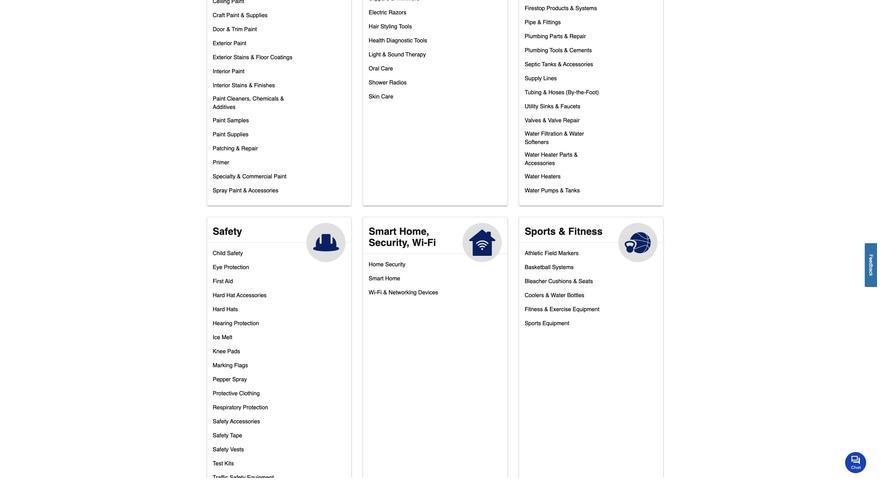 Task type: locate. For each thing, give the bounding box(es) containing it.
1 vertical spatial stains
[[232, 82, 247, 89]]

0 vertical spatial care
[[381, 66, 393, 72]]

protection
[[224, 264, 249, 271], [234, 320, 259, 327], [243, 404, 268, 411]]

1 vertical spatial hard
[[213, 306, 225, 313]]

supplies inside paint supplies link
[[227, 131, 249, 138]]

utility sinks & faucets link
[[525, 102, 581, 116]]

1 horizontal spatial tools
[[414, 37, 428, 44]]

interior for interior paint
[[213, 68, 230, 75]]

c
[[869, 271, 875, 273]]

wi- right security,
[[412, 237, 428, 248]]

1 vertical spatial care
[[382, 94, 394, 100]]

interior stains & finishes
[[213, 82, 275, 89]]

0 vertical spatial sports
[[525, 226, 556, 237]]

0 vertical spatial interior
[[213, 68, 230, 75]]

0 horizontal spatial home
[[369, 261, 384, 268]]

water filtration & water softeners
[[525, 131, 585, 145]]

d
[[869, 263, 875, 265]]

0 vertical spatial exterior
[[213, 40, 232, 47]]

1 horizontal spatial fi
[[428, 237, 436, 248]]

sports up athletic
[[525, 226, 556, 237]]

safety down safety tape link
[[213, 446, 229, 453]]

chemicals
[[253, 96, 279, 102]]

water inside "link"
[[525, 173, 540, 180]]

exterior paint
[[213, 40, 247, 47]]

& up trim
[[241, 12, 245, 19]]

1 hard from the top
[[213, 292, 225, 299]]

0 vertical spatial tools
[[399, 23, 412, 30]]

equipment down fitness & exercise equipment link
[[543, 320, 570, 327]]

paint inside paint cleaners, chemicals & additives
[[213, 96, 226, 102]]

smart down home security link
[[369, 275, 384, 282]]

exterior down door
[[213, 40, 232, 47]]

& up plumbing tools & cements
[[565, 33, 569, 40]]

wi-
[[412, 237, 428, 248], [369, 289, 377, 296]]

tools down "plumbing parts & repair" link
[[550, 47, 563, 54]]

0 vertical spatial tanks
[[542, 61, 557, 68]]

lines
[[544, 75, 557, 82]]

& right pumps
[[561, 187, 564, 194]]

equipment down bottles
[[573, 306, 600, 313]]

light
[[369, 51, 381, 58]]

paint up additives
[[213, 96, 226, 102]]

1 vertical spatial repair
[[564, 117, 580, 124]]

1 interior from the top
[[213, 68, 230, 75]]

& left hoses
[[544, 89, 547, 96]]

tools up diagnostic
[[399, 23, 412, 30]]

water right filtration
[[570, 131, 585, 137]]

1 horizontal spatial tanks
[[566, 187, 580, 194]]

hard left hat
[[213, 292, 225, 299]]

0 vertical spatial wi-
[[412, 237, 428, 248]]

& right pipe
[[538, 19, 542, 26]]

tanks
[[542, 61, 557, 68], [566, 187, 580, 194]]

repair for valves & valve repair
[[564, 117, 580, 124]]

plumbing tools & cements link
[[525, 46, 592, 60]]

protection down child safety link
[[224, 264, 249, 271]]

exterior for exterior paint
[[213, 40, 232, 47]]

e up d
[[869, 257, 875, 260]]

1 vertical spatial home
[[386, 275, 401, 282]]

2 horizontal spatial tools
[[550, 47, 563, 54]]

systems right products
[[576, 5, 597, 12]]

0 vertical spatial equipment
[[573, 306, 600, 313]]

bottles
[[568, 292, 585, 299]]

smart inside smart home, security, wi-fi
[[369, 226, 397, 237]]

smart home
[[369, 275, 401, 282]]

eye protection
[[213, 264, 249, 271]]

water left heaters
[[525, 173, 540, 180]]

1 horizontal spatial systems
[[576, 5, 597, 12]]

2 sports from the top
[[525, 320, 541, 327]]

fitness down coolers
[[525, 306, 543, 313]]

tools up therapy
[[414, 37, 428, 44]]

septic tanks & accessories link
[[525, 60, 594, 74]]

(by-
[[566, 89, 577, 96]]

systems up cushions
[[553, 264, 574, 271]]

1 vertical spatial interior
[[213, 82, 230, 89]]

smart for smart home, security, wi-fi
[[369, 226, 397, 237]]

e up b
[[869, 260, 875, 263]]

stains for interior
[[232, 82, 247, 89]]

0 horizontal spatial equipment
[[543, 320, 570, 327]]

1 vertical spatial supplies
[[227, 131, 249, 138]]

tubing & hoses (by-the-foot) link
[[525, 88, 599, 102]]

hair
[[369, 23, 379, 30]]

0 horizontal spatial tools
[[399, 23, 412, 30]]

2 vertical spatial tools
[[550, 47, 563, 54]]

cushions
[[549, 278, 572, 285]]

repair down faucets in the top of the page
[[564, 117, 580, 124]]

exterior inside exterior stains & floor coatings link
[[213, 54, 232, 61]]

safety down respiratory
[[213, 418, 229, 425]]

hard hats link
[[213, 305, 238, 319]]

safety up child safety
[[213, 226, 242, 237]]

stains down exterior paint link
[[234, 54, 249, 61]]

specialty & commercial paint
[[213, 173, 287, 180]]

2 plumbing from the top
[[525, 47, 549, 54]]

1 vertical spatial tanks
[[566, 187, 580, 194]]

pipe & fittings link
[[525, 17, 561, 32]]

1 vertical spatial systems
[[553, 264, 574, 271]]

0 vertical spatial plumbing
[[525, 33, 549, 40]]

0 vertical spatial spray
[[213, 187, 228, 194]]

0 horizontal spatial fi
[[377, 289, 382, 296]]

hair styling tools
[[369, 23, 412, 30]]

0 vertical spatial smart
[[369, 226, 397, 237]]

first aid
[[213, 278, 233, 285]]

0 horizontal spatial tanks
[[542, 61, 557, 68]]

spray inside pepper spray link
[[233, 376, 247, 383]]

safety for safety vests
[[213, 446, 229, 453]]

water
[[525, 131, 540, 137], [570, 131, 585, 137], [525, 152, 540, 158], [525, 173, 540, 180], [525, 187, 540, 194], [551, 292, 566, 299]]

supplies down the paint samples link
[[227, 131, 249, 138]]

water for water heater parts & accessories
[[525, 152, 540, 158]]

accessories down cements
[[564, 61, 594, 68]]

1 horizontal spatial wi-
[[412, 237, 428, 248]]

respiratory
[[213, 404, 242, 411]]

stains for exterior
[[234, 54, 249, 61]]

plumbing down pipe & fittings link
[[525, 33, 549, 40]]

plumbing for plumbing tools & cements
[[525, 47, 549, 54]]

& inside "link"
[[556, 103, 559, 110]]

pumps
[[541, 187, 559, 194]]

hard for hard hats
[[213, 306, 225, 313]]

oral care
[[369, 66, 393, 72]]

coolers & water bottles
[[525, 292, 585, 299]]

filtration
[[541, 131, 563, 137]]

wi- inside smart home, security, wi-fi
[[412, 237, 428, 248]]

safety image
[[307, 223, 346, 262]]

1 vertical spatial parts
[[560, 152, 573, 158]]

a
[[869, 268, 875, 271]]

& down water filtration & water softeners link
[[575, 152, 578, 158]]

sports & fitness image
[[619, 223, 658, 262]]

& right "chemicals"
[[281, 96, 284, 102]]

exterior down exterior paint link
[[213, 54, 232, 61]]

interior for interior stains & finishes
[[213, 82, 230, 89]]

1 vertical spatial fi
[[377, 289, 382, 296]]

1 vertical spatial smart
[[369, 275, 384, 282]]

interior paint
[[213, 68, 245, 75]]

1 smart from the top
[[369, 226, 397, 237]]

melt
[[222, 334, 233, 341]]

water down water heaters "link"
[[525, 187, 540, 194]]

water heaters
[[525, 173, 561, 180]]

& down paint supplies link
[[236, 145, 240, 152]]

smart left home, at left
[[369, 226, 397, 237]]

protective clothing link
[[213, 389, 260, 403]]

hard left hats
[[213, 306, 225, 313]]

fi
[[428, 237, 436, 248], [377, 289, 382, 296]]

plumbing for plumbing parts & repair
[[525, 33, 549, 40]]

1 plumbing from the top
[[525, 33, 549, 40]]

door & trim paint
[[213, 26, 257, 33]]

exterior stains & floor coatings link
[[213, 53, 293, 67]]

2 exterior from the top
[[213, 54, 232, 61]]

sports down coolers
[[525, 320, 541, 327]]

bleacher cushions & seats
[[525, 278, 593, 285]]

child safety
[[213, 250, 243, 256]]

heater
[[541, 152, 558, 158]]

spray down specialty
[[213, 187, 228, 194]]

interior down interior paint link
[[213, 82, 230, 89]]

water heaters link
[[525, 172, 561, 186]]

care down shower radios link
[[382, 94, 394, 100]]

0 vertical spatial stains
[[234, 54, 249, 61]]

parts down water filtration & water softeners link
[[560, 152, 573, 158]]

protection for eye protection
[[224, 264, 249, 271]]

safety
[[213, 226, 242, 237], [227, 250, 243, 256], [213, 418, 229, 425], [213, 432, 229, 439], [213, 446, 229, 453]]

protection down "clothing"
[[243, 404, 268, 411]]

care inside "link"
[[382, 94, 394, 100]]

specialty
[[213, 173, 236, 180]]

specialty & commercial paint link
[[213, 172, 287, 186]]

paint up patching
[[213, 131, 226, 138]]

0 vertical spatial protection
[[224, 264, 249, 271]]

1 sports from the top
[[525, 226, 556, 237]]

plumbing up septic
[[525, 47, 549, 54]]

interior paint link
[[213, 67, 245, 81]]

tanks up lines
[[542, 61, 557, 68]]

tanks inside septic tanks & accessories link
[[542, 61, 557, 68]]

smart for smart home
[[369, 275, 384, 282]]

plumbing parts & repair link
[[525, 32, 587, 46]]

repair up cements
[[570, 33, 587, 40]]

accessories down heater
[[525, 160, 555, 166]]

fitness
[[569, 226, 603, 237], [525, 306, 543, 313]]

& right specialty
[[237, 173, 241, 180]]

shower radios
[[369, 80, 407, 86]]

paint cleaners, chemicals & additives
[[213, 96, 284, 110]]

& right coolers
[[546, 292, 550, 299]]

1 vertical spatial tools
[[414, 37, 428, 44]]

sports
[[525, 226, 556, 237], [525, 320, 541, 327]]

home down home security link
[[386, 275, 401, 282]]

oral care link
[[369, 64, 393, 78]]

b
[[869, 265, 875, 268]]

2 interior from the top
[[213, 82, 230, 89]]

home up smart home at bottom
[[369, 261, 384, 268]]

2 hard from the top
[[213, 306, 225, 313]]

parts up plumbing tools & cements
[[550, 33, 563, 40]]

stains up cleaners,
[[232, 82, 247, 89]]

f e e d b a c k
[[869, 254, 875, 276]]

supplies
[[246, 12, 268, 19], [227, 131, 249, 138]]

interior up interior stains & finishes
[[213, 68, 230, 75]]

repair for plumbing parts & repair
[[570, 33, 587, 40]]

& down plumbing tools & cements link
[[558, 61, 562, 68]]

2 vertical spatial protection
[[243, 404, 268, 411]]

protection for hearing protection
[[234, 320, 259, 327]]

0 horizontal spatial fitness
[[525, 306, 543, 313]]

1 vertical spatial sports
[[525, 320, 541, 327]]

electric
[[369, 9, 387, 16]]

0 horizontal spatial wi-
[[369, 289, 377, 296]]

safety left tape
[[213, 432, 229, 439]]

water up softeners
[[525, 131, 540, 137]]

water down softeners
[[525, 152, 540, 158]]

firestop
[[525, 5, 545, 12]]

hair styling tools link
[[369, 22, 412, 36]]

0 vertical spatial fitness
[[569, 226, 603, 237]]

1 horizontal spatial spray
[[233, 376, 247, 383]]

1 vertical spatial spray
[[233, 376, 247, 383]]

& right sinks
[[556, 103, 559, 110]]

therapy
[[406, 51, 426, 58]]

1 horizontal spatial fitness
[[569, 226, 603, 237]]

1 vertical spatial fitness
[[525, 306, 543, 313]]

0 vertical spatial supplies
[[246, 12, 268, 19]]

care for oral care
[[381, 66, 393, 72]]

water for water pumps & tanks
[[525, 187, 540, 194]]

hats
[[227, 306, 238, 313]]

interior
[[213, 68, 230, 75], [213, 82, 230, 89]]

0 vertical spatial repair
[[570, 33, 587, 40]]

0 horizontal spatial spray
[[213, 187, 228, 194]]

fitness up markers
[[569, 226, 603, 237]]

markers
[[559, 250, 579, 256]]

sports for sports equipment
[[525, 320, 541, 327]]

exterior for exterior stains & floor coatings
[[213, 54, 232, 61]]

athletic field markers link
[[525, 248, 579, 262]]

care
[[381, 66, 393, 72], [382, 94, 394, 100]]

safety for safety
[[213, 226, 242, 237]]

1 vertical spatial exterior
[[213, 54, 232, 61]]

supplies up door & trim paint on the top of page
[[246, 12, 268, 19]]

water down bleacher cushions & seats link
[[551, 292, 566, 299]]

protection down hats
[[234, 320, 259, 327]]

k
[[869, 273, 875, 276]]

wi- down smart home link
[[369, 289, 377, 296]]

spray down flags
[[233, 376, 247, 383]]

1 e from the top
[[869, 257, 875, 260]]

hearing protection
[[213, 320, 259, 327]]

supply lines
[[525, 75, 557, 82]]

repair down paint supplies link
[[242, 145, 258, 152]]

0 vertical spatial fi
[[428, 237, 436, 248]]

home
[[369, 261, 384, 268], [386, 275, 401, 282]]

& left floor
[[251, 54, 255, 61]]

1 vertical spatial protection
[[234, 320, 259, 327]]

knee
[[213, 348, 226, 355]]

2 smart from the top
[[369, 275, 384, 282]]

stains
[[234, 54, 249, 61], [232, 82, 247, 89]]

2 e from the top
[[869, 260, 875, 263]]

eye protection link
[[213, 262, 249, 276]]

0 horizontal spatial systems
[[553, 264, 574, 271]]

water inside water heater parts & accessories
[[525, 152, 540, 158]]

basketball systems link
[[525, 262, 574, 276]]

plumbing tools & cements
[[525, 47, 592, 54]]

& down smart home link
[[384, 289, 387, 296]]

exterior inside exterior paint link
[[213, 40, 232, 47]]

protection inside "link"
[[243, 404, 268, 411]]

1 vertical spatial plumbing
[[525, 47, 549, 54]]

& right filtration
[[565, 131, 568, 137]]

1 exterior from the top
[[213, 40, 232, 47]]

tanks right pumps
[[566, 187, 580, 194]]

care right 'oral'
[[381, 66, 393, 72]]

home,
[[400, 226, 430, 237]]

0 vertical spatial hard
[[213, 292, 225, 299]]



Task type: vqa. For each thing, say whether or not it's contained in the screenshot.
Shop Fresh Wreaths
no



Task type: describe. For each thing, give the bounding box(es) containing it.
the-
[[577, 89, 586, 96]]

pads
[[228, 348, 240, 355]]

health diagnostic tools link
[[369, 36, 428, 50]]

faucets
[[561, 103, 581, 110]]

products
[[547, 5, 569, 12]]

respiratory protection
[[213, 404, 268, 411]]

& up sports equipment
[[545, 306, 549, 313]]

sports & fitness
[[525, 226, 603, 237]]

diagnostic
[[387, 37, 413, 44]]

& down 'specialty & commercial paint' link
[[243, 187, 247, 194]]

safety link
[[207, 217, 352, 262]]

paint right craft
[[227, 12, 239, 19]]

patching & repair link
[[213, 144, 258, 158]]

door & trim paint link
[[213, 25, 257, 39]]

& inside water heater parts & accessories
[[575, 152, 578, 158]]

care for skin care
[[382, 94, 394, 100]]

cleaners,
[[227, 96, 251, 102]]

security,
[[369, 237, 410, 248]]

protective clothing
[[213, 390, 260, 397]]

bleacher
[[525, 278, 547, 285]]

pepper spray
[[213, 376, 247, 383]]

fi inside smart home, security, wi-fi
[[428, 237, 436, 248]]

ice
[[213, 334, 220, 341]]

water filtration & water softeners link
[[525, 130, 606, 151]]

additives
[[213, 104, 236, 110]]

sports for sports & fitness
[[525, 226, 556, 237]]

skin care
[[369, 94, 394, 100]]

spray paint & accessories link
[[213, 186, 279, 200]]

accessories down respiratory protection "link"
[[230, 418, 260, 425]]

& inside water filtration & water softeners
[[565, 131, 568, 137]]

samples
[[227, 117, 249, 124]]

primer
[[213, 159, 229, 166]]

patching & repair
[[213, 145, 258, 152]]

0 vertical spatial systems
[[576, 5, 597, 12]]

& inside paint cleaners, chemicals & additives
[[281, 96, 284, 102]]

trim
[[232, 26, 243, 33]]

supplies inside craft paint & supplies link
[[246, 12, 268, 19]]

valves
[[525, 117, 542, 124]]

safety accessories link
[[213, 417, 260, 431]]

clothing
[[239, 390, 260, 397]]

safety tape link
[[213, 431, 242, 445]]

fitness & exercise equipment link
[[525, 305, 600, 319]]

1 vertical spatial wi-
[[369, 289, 377, 296]]

hard for hard hat accessories
[[213, 292, 225, 299]]

firestop products & systems
[[525, 5, 597, 12]]

smart home, security, wi-fi image
[[463, 223, 502, 262]]

knee pads
[[213, 348, 240, 355]]

pipe
[[525, 19, 536, 26]]

2 vertical spatial repair
[[242, 145, 258, 152]]

& left valve
[[543, 117, 547, 124]]

paint right the 'commercial'
[[274, 173, 287, 180]]

protection for respiratory protection
[[243, 404, 268, 411]]

health diagnostic tools
[[369, 37, 428, 44]]

safety for safety accessories
[[213, 418, 229, 425]]

water pumps & tanks
[[525, 187, 580, 194]]

1 horizontal spatial equipment
[[573, 306, 600, 313]]

softeners
[[525, 139, 549, 145]]

& right light at the top
[[383, 51, 386, 58]]

athletic
[[525, 250, 544, 256]]

fittings
[[543, 19, 561, 26]]

protective
[[213, 390, 238, 397]]

& left trim
[[227, 26, 230, 33]]

test
[[213, 460, 223, 467]]

sports equipment link
[[525, 319, 570, 333]]

& right products
[[571, 5, 574, 12]]

& left seats
[[574, 278, 578, 285]]

tools for hair styling tools
[[399, 23, 412, 30]]

home security
[[369, 261, 406, 268]]

firestop products & systems link
[[525, 3, 597, 17]]

tanks inside water pumps & tanks link
[[566, 187, 580, 194]]

cements
[[570, 47, 592, 54]]

valves & valve repair link
[[525, 116, 580, 130]]

paint right trim
[[244, 26, 257, 33]]

1 horizontal spatial home
[[386, 275, 401, 282]]

coolers
[[525, 292, 545, 299]]

test kits
[[213, 460, 234, 467]]

field
[[545, 250, 557, 256]]

first
[[213, 278, 224, 285]]

accessories inside water heater parts & accessories
[[525, 160, 555, 166]]

tools for health diagnostic tools
[[414, 37, 428, 44]]

safety up eye protection
[[227, 250, 243, 256]]

radios
[[390, 80, 407, 86]]

marking flags
[[213, 362, 248, 369]]

paint down additives
[[213, 117, 226, 124]]

smart home link
[[369, 274, 401, 288]]

vests
[[230, 446, 244, 453]]

patching
[[213, 145, 235, 152]]

smart home, security, wi-fi
[[369, 226, 436, 248]]

electric razors
[[369, 9, 407, 16]]

& left finishes
[[249, 82, 253, 89]]

ice melt link
[[213, 333, 233, 347]]

accessories down the 'commercial'
[[249, 187, 279, 194]]

paint down door & trim paint link
[[234, 40, 247, 47]]

accessories right hat
[[237, 292, 267, 299]]

test kits link
[[213, 459, 234, 473]]

child safety link
[[213, 248, 243, 262]]

electric razors link
[[369, 8, 407, 22]]

pipe & fittings
[[525, 19, 561, 26]]

devices
[[419, 289, 439, 296]]

water for water filtration & water softeners
[[525, 131, 540, 137]]

knee pads link
[[213, 347, 240, 361]]

marking
[[213, 362, 233, 369]]

parts inside water heater parts & accessories
[[560, 152, 573, 158]]

pepper
[[213, 376, 231, 383]]

sports & fitness link
[[520, 217, 664, 262]]

paint up interior stains & finishes
[[232, 68, 245, 75]]

safety vests
[[213, 446, 244, 453]]

hearing protection link
[[213, 319, 259, 333]]

craft paint & supplies link
[[213, 10, 268, 25]]

eye
[[213, 264, 223, 271]]

valve
[[548, 117, 562, 124]]

0 vertical spatial home
[[369, 261, 384, 268]]

plumbing parts & repair
[[525, 33, 587, 40]]

0 vertical spatial parts
[[550, 33, 563, 40]]

safety for safety tape
[[213, 432, 229, 439]]

1 vertical spatial equipment
[[543, 320, 570, 327]]

ice melt
[[213, 334, 233, 341]]

hard hat accessories
[[213, 292, 267, 299]]

coatings
[[271, 54, 293, 61]]

sports equipment
[[525, 320, 570, 327]]

chat invite button image
[[846, 452, 867, 473]]

water for water heaters
[[525, 173, 540, 180]]

& left cements
[[565, 47, 568, 54]]

spray paint & accessories
[[213, 187, 279, 194]]

& up markers
[[559, 226, 566, 237]]

spray inside spray paint & accessories link
[[213, 187, 228, 194]]

commercial
[[242, 173, 272, 180]]

sound
[[388, 51, 404, 58]]

oral
[[369, 66, 380, 72]]

paint down specialty
[[229, 187, 242, 194]]

utility
[[525, 103, 539, 110]]

paint supplies link
[[213, 130, 249, 144]]

primer link
[[213, 158, 229, 172]]



